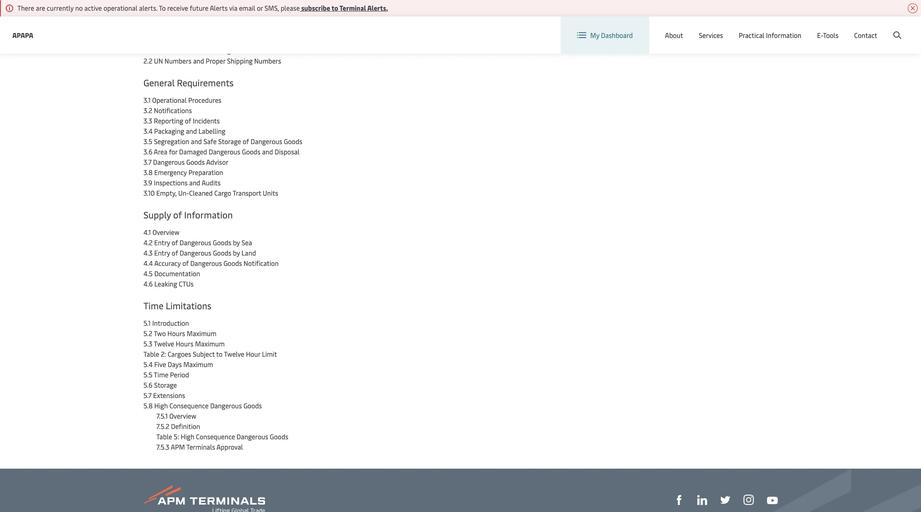 Task type: locate. For each thing, give the bounding box(es) containing it.
login / create account link
[[824, 17, 906, 41]]

time limitations
[[144, 300, 212, 312]]

3.8
[[144, 168, 153, 177]]

hour
[[246, 350, 261, 359]]

0 horizontal spatial numbers
[[165, 56, 192, 65]]

1 by from the top
[[233, 238, 240, 247]]

entry up accuracy
[[154, 248, 170, 257]]

dangerous inside 5.1 introduction 5.2 two hours maximum 5.3 twelve hours maximum table 2: cargoes subject to twelve hour limit 5.4 five days maximum 5.5 time period 5.6 storage 5.7 extensions 5.8 high consequence dangerous goods
[[210, 401, 242, 410]]

table up 5.4
[[144, 350, 159, 359]]

1 vertical spatial twelve
[[224, 350, 244, 359]]

e-tools
[[818, 31, 839, 40]]

0 vertical spatial to
[[332, 3, 338, 12]]

consequence up approval
[[196, 432, 235, 441]]

5.2
[[144, 329, 152, 338]]

2.2
[[144, 56, 153, 65]]

to right subject
[[216, 350, 223, 359]]

0 vertical spatial storage
[[218, 137, 241, 146]]

5.6
[[144, 381, 153, 390]]

4.1 overview 4.2 entry of dangerous goods by sea 4.3 entry of dangerous goods by land 4.4 accuracy of dangerous goods notification 4.5 documentation 4.6 leaking ctus
[[144, 228, 279, 288]]

overview inside "4.1 overview 4.2 entry of dangerous goods by sea 4.3 entry of dangerous goods by land 4.4 accuracy of dangerous goods notification 4.5 documentation 4.6 leaking ctus"
[[153, 228, 180, 237]]

there are currently no active operational alerts. to receive future alerts via email or sms, please subscribe to terminal alerts.
[[17, 3, 388, 12]]

active
[[84, 3, 102, 12]]

period
[[170, 370, 189, 379]]

1 vertical spatial table
[[144, 350, 159, 359]]

of
[[208, 46, 214, 55], [185, 116, 191, 125], [243, 137, 249, 146], [173, 209, 182, 221], [172, 238, 178, 247], [172, 248, 178, 257], [182, 259, 189, 268]]

hours up cargoes
[[176, 339, 194, 348]]

storage up extensions
[[154, 381, 177, 390]]

0 horizontal spatial twelve
[[154, 339, 174, 348]]

receive
[[167, 3, 188, 12]]

subscribe to terminal alerts. link
[[300, 3, 388, 12]]

alerts
[[210, 3, 228, 12]]

dangerous up "shipping"
[[216, 46, 247, 55]]

incidents
[[193, 116, 220, 125]]

1.5 coming into force
[[144, 7, 207, 16]]

dangerous
[[216, 46, 247, 55], [251, 137, 282, 146], [209, 147, 241, 156], [153, 157, 185, 167], [180, 238, 211, 247], [180, 248, 211, 257], [190, 259, 222, 268], [210, 401, 242, 410], [237, 432, 268, 441]]

and up the damaged
[[191, 137, 202, 146]]

3.7
[[144, 157, 152, 167]]

1 vertical spatial consequence
[[196, 432, 235, 441]]

0 vertical spatial overview
[[153, 228, 180, 237]]

0 horizontal spatial high
[[154, 401, 168, 410]]

table up 7.5.3
[[156, 432, 172, 441]]

dangerous up approval
[[237, 432, 268, 441]]

table up '2.2'
[[144, 46, 159, 55]]

5:
[[174, 432, 179, 441]]

storage right safe
[[218, 137, 241, 146]]

1 horizontal spatial information
[[767, 31, 802, 40]]

definition
[[171, 422, 200, 431]]

twelve
[[154, 339, 174, 348], [224, 350, 244, 359]]

and
[[193, 56, 204, 65], [186, 126, 197, 136], [191, 137, 202, 146], [262, 147, 273, 156], [189, 178, 200, 187]]

time up 5.1
[[144, 300, 164, 312]]

1 vertical spatial maximum
[[195, 339, 225, 348]]

4.1
[[144, 228, 151, 237]]

overview up 'definition' at bottom left
[[169, 412, 196, 421]]

numbers down classification
[[165, 56, 192, 65]]

shipping
[[227, 56, 253, 65]]

table
[[144, 46, 159, 55], [144, 350, 159, 359], [156, 432, 172, 441]]

storage
[[218, 137, 241, 146], [154, 381, 177, 390]]

entry right 4.2
[[154, 238, 170, 247]]

are
[[36, 3, 45, 12]]

dangerous up ctus
[[190, 259, 222, 268]]

practical information
[[739, 31, 802, 40]]

entry
[[154, 238, 170, 247], [154, 248, 170, 257]]

alerts.
[[139, 3, 158, 12]]

0 vertical spatial entry
[[154, 238, 170, 247]]

0 vertical spatial by
[[233, 238, 240, 247]]

1 horizontal spatial numbers
[[254, 56, 281, 65]]

1 vertical spatial storage
[[154, 381, 177, 390]]

0 horizontal spatial storage
[[154, 381, 177, 390]]

supply of information
[[144, 209, 233, 221]]

1 vertical spatial information
[[184, 209, 233, 221]]

dangerous inside table 1: classification of dangerous goods 2.2 un numbers and proper shipping numbers
[[216, 46, 247, 55]]

1 entry from the top
[[154, 238, 170, 247]]

table inside 5.1 introduction 5.2 two hours maximum 5.3 twelve hours maximum table 2: cargoes subject to twelve hour limit 5.4 five days maximum 5.5 time period 5.6 storage 5.7 extensions 5.8 high consequence dangerous goods
[[144, 350, 159, 359]]

by left sea
[[233, 238, 240, 247]]

5.8
[[144, 401, 153, 410]]

goods
[[249, 46, 267, 55], [284, 137, 303, 146], [242, 147, 261, 156], [186, 157, 205, 167], [213, 238, 232, 247], [213, 248, 232, 257], [224, 259, 242, 268], [244, 401, 262, 410], [270, 432, 289, 441]]

1 horizontal spatial storage
[[218, 137, 241, 146]]

services
[[699, 31, 724, 40]]

storage inside 3.1 operational procedures 3.2 notifications 3.3 reporting of incidents 3.4 packaging and labelling 3.5 segregation and safe storage of dangerous goods 3.6 area for damaged dangerous goods and disposal 3.7 dangerous goods advisor 3.8 emergency preparation 3.9 inspections and audits 3.10 empty, un-cleaned cargo transport units
[[218, 137, 241, 146]]

0 vertical spatial consequence
[[170, 401, 209, 410]]

0 vertical spatial maximum
[[187, 329, 217, 338]]

requirements
[[177, 76, 234, 89]]

login
[[839, 24, 855, 33]]

1 vertical spatial time
[[154, 370, 169, 379]]

time down the five
[[154, 370, 169, 379]]

e-
[[818, 31, 824, 40]]

classification
[[167, 46, 206, 55]]

1 vertical spatial high
[[181, 432, 194, 441]]

twitter image
[[721, 495, 731, 505]]

terminal
[[340, 3, 366, 12]]

alerts.
[[368, 3, 388, 12]]

1 vertical spatial entry
[[154, 248, 170, 257]]

1 numbers from the left
[[165, 56, 192, 65]]

consequence up 7.5.1 overview
[[170, 401, 209, 410]]

reporting
[[154, 116, 183, 125]]

overview right 4.1
[[153, 228, 180, 237]]

information
[[767, 31, 802, 40], [184, 209, 233, 221]]

by left land
[[233, 248, 240, 257]]

hours down 'introduction'
[[168, 329, 185, 338]]

twelve left hour
[[224, 350, 244, 359]]

2 vertical spatial table
[[156, 432, 172, 441]]

hours
[[168, 329, 185, 338], [176, 339, 194, 348]]

goods inside table 1: classification of dangerous goods 2.2 un numbers and proper shipping numbers
[[249, 46, 267, 55]]

and inside table 1: classification of dangerous goods 2.2 un numbers and proper shipping numbers
[[193, 56, 204, 65]]

or
[[257, 3, 263, 12]]

1 vertical spatial to
[[216, 350, 223, 359]]

dangerous up the emergency
[[153, 157, 185, 167]]

time
[[144, 300, 164, 312], [154, 370, 169, 379]]

high up 7.5.1
[[154, 401, 168, 410]]

apapa
[[12, 30, 33, 39]]

1 vertical spatial by
[[233, 248, 240, 257]]

high down 'definition' at bottom left
[[181, 432, 194, 441]]

empty,
[[156, 188, 177, 197]]

area
[[154, 147, 167, 156]]

switch location
[[689, 24, 736, 33]]

operational
[[152, 95, 187, 105]]

and left disposal
[[262, 147, 273, 156]]

numbers right "shipping"
[[254, 56, 281, 65]]

information inside popup button
[[767, 31, 802, 40]]

packaging
[[154, 126, 184, 136]]

overview
[[153, 228, 180, 237], [169, 412, 196, 421]]

1 horizontal spatial twelve
[[224, 350, 244, 359]]

subscribe
[[301, 3, 330, 12]]

0 horizontal spatial to
[[216, 350, 223, 359]]

apmt footer logo image
[[144, 485, 265, 512]]

introduction
[[152, 319, 189, 328]]

1 vertical spatial overview
[[169, 412, 196, 421]]

4.4
[[144, 259, 153, 268]]

0 vertical spatial table
[[144, 46, 159, 55]]

location
[[711, 24, 736, 33]]

preparation
[[189, 168, 223, 177]]

instagram image
[[744, 495, 754, 505]]

days
[[168, 360, 182, 369]]

to left the 'terminal'
[[332, 3, 338, 12]]

numbers
[[165, 56, 192, 65], [254, 56, 281, 65]]

2 vertical spatial maximum
[[184, 360, 213, 369]]

global menu button
[[744, 16, 808, 41]]

emergency
[[154, 168, 187, 177]]

1 vertical spatial hours
[[176, 339, 194, 348]]

for
[[169, 147, 178, 156]]

fill 44 link
[[721, 494, 731, 505]]

leaking
[[154, 279, 177, 288]]

table inside table 1: classification of dangerous goods 2.2 un numbers and proper shipping numbers
[[144, 46, 159, 55]]

and down classification
[[193, 56, 204, 65]]

cleaned
[[189, 188, 213, 197]]

5.1 introduction 5.2 two hours maximum 5.3 twelve hours maximum table 2: cargoes subject to twelve hour limit 5.4 five days maximum 5.5 time period 5.6 storage 5.7 extensions 5.8 high consequence dangerous goods
[[144, 319, 277, 410]]

twelve up 2:
[[154, 339, 174, 348]]

dangerous up documentation
[[180, 248, 211, 257]]

0 vertical spatial information
[[767, 31, 802, 40]]

5.5
[[144, 370, 153, 379]]

0 vertical spatial high
[[154, 401, 168, 410]]

close alert image
[[909, 3, 918, 13]]

overview for 4.1
[[153, 228, 180, 237]]

dangerous up table 5: high consequence dangerous goods
[[210, 401, 242, 410]]

no
[[75, 3, 83, 12]]

notification
[[244, 259, 279, 268]]



Task type: vqa. For each thing, say whether or not it's contained in the screenshot.
Hours
yes



Task type: describe. For each thing, give the bounding box(es) containing it.
general requirements
[[144, 76, 234, 89]]

into
[[177, 7, 189, 16]]

3.5
[[144, 137, 152, 146]]

switch location button
[[676, 24, 736, 33]]

dangerous up advisor
[[209, 147, 241, 156]]

consequence inside 5.1 introduction 5.2 two hours maximum 5.3 twelve hours maximum table 2: cargoes subject to twelve hour limit 5.4 five days maximum 5.5 time period 5.6 storage 5.7 extensions 5.8 high consequence dangerous goods
[[170, 401, 209, 410]]

tools
[[824, 31, 839, 40]]

please
[[281, 3, 300, 12]]

apm
[[171, 443, 185, 452]]

to inside 5.1 introduction 5.2 two hours maximum 5.3 twelve hours maximum table 2: cargoes subject to twelve hour limit 5.4 five days maximum 5.5 time period 5.6 storage 5.7 extensions 5.8 high consequence dangerous goods
[[216, 350, 223, 359]]

via
[[229, 3, 238, 12]]

0 vertical spatial hours
[[168, 329, 185, 338]]

to
[[159, 3, 166, 12]]

3.2
[[144, 106, 152, 115]]

7.5.2
[[156, 422, 170, 431]]

goods inside 5.1 introduction 5.2 two hours maximum 5.3 twelve hours maximum table 2: cargoes subject to twelve hour limit 5.4 five days maximum 5.5 time period 5.6 storage 5.7 extensions 5.8 high consequence dangerous goods
[[244, 401, 262, 410]]

1.5
[[144, 7, 152, 16]]

login / create account
[[839, 24, 906, 33]]

1 horizontal spatial high
[[181, 432, 194, 441]]

practical
[[739, 31, 765, 40]]

notifications
[[154, 106, 192, 115]]

4.5
[[144, 269, 153, 278]]

1 horizontal spatial to
[[332, 3, 338, 12]]

cargoes
[[168, 350, 191, 359]]

storage inside 5.1 introduction 5.2 two hours maximum 5.3 twelve hours maximum table 2: cargoes subject to twelve hour limit 5.4 five days maximum 5.5 time period 5.6 storage 5.7 extensions 5.8 high consequence dangerous goods
[[154, 381, 177, 390]]

2 entry from the top
[[154, 248, 170, 257]]

my
[[591, 31, 600, 40]]

force
[[190, 7, 207, 16]]

services button
[[699, 17, 724, 54]]

procedures
[[188, 95, 222, 105]]

1:
[[161, 46, 165, 55]]

0 vertical spatial twelve
[[154, 339, 174, 348]]

about button
[[666, 17, 684, 54]]

supply
[[144, 209, 171, 221]]

disposal
[[275, 147, 300, 156]]

terminals
[[186, 443, 215, 452]]

switch
[[689, 24, 709, 33]]

un
[[154, 56, 163, 65]]

and down incidents on the left
[[186, 126, 197, 136]]

extensions
[[153, 391, 185, 400]]

shape link
[[675, 494, 684, 505]]

7.5.3 apm terminals approval
[[156, 443, 243, 452]]

e-tools button
[[818, 17, 839, 54]]

operational
[[104, 3, 138, 12]]

email
[[239, 3, 255, 12]]

five
[[154, 360, 166, 369]]

2 numbers from the left
[[254, 56, 281, 65]]

3.9
[[144, 178, 152, 187]]

/
[[857, 24, 860, 33]]

practical information button
[[739, 17, 802, 54]]

high inside 5.1 introduction 5.2 two hours maximum 5.3 twelve hours maximum table 2: cargoes subject to twelve hour limit 5.4 five days maximum 5.5 time period 5.6 storage 5.7 extensions 5.8 high consequence dangerous goods
[[154, 401, 168, 410]]

dangerous down supply of information
[[180, 238, 211, 247]]

sms,
[[265, 3, 279, 12]]

apapa link
[[12, 30, 33, 40]]

contact button
[[855, 17, 878, 54]]

0 vertical spatial time
[[144, 300, 164, 312]]

overview for 7.5.1
[[169, 412, 196, 421]]

global menu
[[762, 24, 800, 33]]

table for table 5: high consequence dangerous goods
[[156, 432, 172, 441]]

advisor
[[206, 157, 229, 167]]

table for table 1: classification of dangerous goods 2.2 un numbers and proper shipping numbers
[[144, 46, 159, 55]]

sea
[[242, 238, 252, 247]]

youtube image
[[767, 497, 778, 504]]

inspections
[[154, 178, 188, 187]]

about
[[666, 31, 684, 40]]

there
[[17, 3, 34, 12]]

4.6
[[144, 279, 153, 288]]

linkedin image
[[698, 495, 708, 505]]

approval
[[217, 443, 243, 452]]

4.3
[[144, 248, 153, 257]]

general
[[144, 76, 175, 89]]

of inside table 1: classification of dangerous goods 2.2 un numbers and proper shipping numbers
[[208, 46, 214, 55]]

you tube link
[[767, 495, 778, 505]]

units
[[263, 188, 278, 197]]

proper
[[206, 56, 226, 65]]

3.4
[[144, 126, 153, 136]]

facebook image
[[675, 495, 684, 505]]

global
[[762, 24, 782, 33]]

and up the cleaned
[[189, 178, 200, 187]]

damaged
[[179, 147, 207, 156]]

3.10
[[144, 188, 155, 197]]

create
[[861, 24, 880, 33]]

limit
[[262, 350, 277, 359]]

dashboard
[[602, 31, 633, 40]]

7.5.3
[[156, 443, 170, 452]]

2 by from the top
[[233, 248, 240, 257]]

documentation
[[154, 269, 200, 278]]

7.5.1
[[156, 412, 168, 421]]

5.1
[[144, 319, 151, 328]]

future
[[190, 3, 209, 12]]

time inside 5.1 introduction 5.2 two hours maximum 5.3 twelve hours maximum table 2: cargoes subject to twelve hour limit 5.4 five days maximum 5.5 time period 5.6 storage 5.7 extensions 5.8 high consequence dangerous goods
[[154, 370, 169, 379]]

table 5: high consequence dangerous goods
[[156, 432, 289, 441]]

ctus
[[179, 279, 194, 288]]

labelling
[[199, 126, 226, 136]]

instagram link
[[744, 494, 754, 505]]

segregation
[[154, 137, 189, 146]]

0 horizontal spatial information
[[184, 209, 233, 221]]

2:
[[161, 350, 166, 359]]

my dashboard button
[[578, 17, 633, 54]]

7.5.2 definition
[[156, 422, 200, 431]]

dangerous up disposal
[[251, 137, 282, 146]]

two
[[154, 329, 166, 338]]



